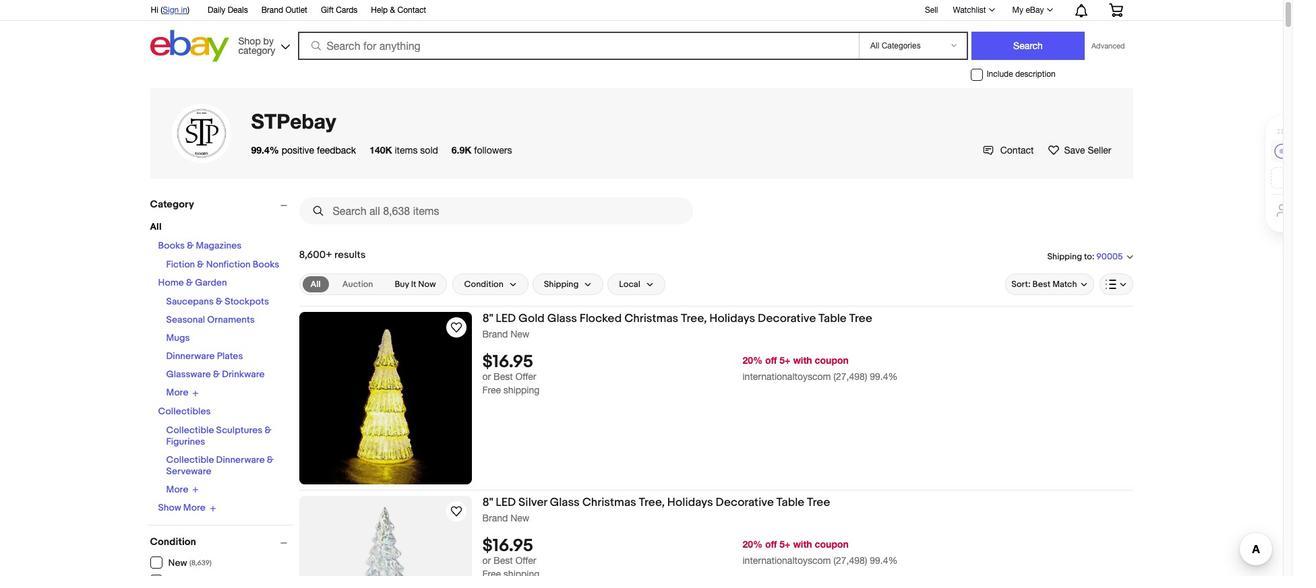 Task type: locate. For each thing, give the bounding box(es) containing it.
collectible down collectibles link
[[166, 425, 214, 436]]

glassware & drinkware link
[[166, 369, 265, 380]]

1 vertical spatial 5+
[[780, 539, 791, 550]]

& up fiction
[[187, 240, 194, 252]]

stpebay link
[[251, 109, 336, 134]]

glass for silver
[[550, 496, 580, 510]]

140k items sold
[[370, 144, 438, 156]]

0 vertical spatial condition
[[464, 279, 504, 290]]

8" led silver glass christmas tree, holidays decorative table tree heading
[[483, 496, 830, 510]]

free
[[483, 385, 501, 396]]

8" for 8" led silver glass christmas tree, holidays decorative table tree
[[483, 496, 493, 510]]

led left silver
[[496, 496, 516, 510]]

books & magazines link
[[158, 240, 242, 252]]

fiction
[[166, 259, 195, 270]]

internationaltoyscom
[[743, 372, 831, 383], [743, 556, 831, 567]]

listing options selector. list view selected. image
[[1106, 279, 1127, 290]]

$16.95 up shipping
[[483, 352, 533, 373]]

shipping inside shipping to : 90005
[[1048, 251, 1082, 262]]

1 vertical spatial christmas
[[582, 496, 636, 510]]

gift cards link
[[321, 3, 358, 18]]

1 vertical spatial $16.95
[[483, 536, 533, 557]]

0 vertical spatial all
[[150, 221, 162, 233]]

mugs
[[166, 332, 190, 344]]

0 vertical spatial more
[[166, 387, 188, 399]]

1 horizontal spatial condition
[[464, 279, 504, 290]]

20% off 5+ with coupon or best offer down 8" led silver glass christmas tree, holidays decorative table tree brand new
[[483, 539, 849, 567]]

sort: best match
[[1012, 279, 1077, 290]]

1 vertical spatial more
[[166, 484, 188, 496]]

0 vertical spatial $16.95
[[483, 352, 533, 373]]

0 vertical spatial glass
[[547, 312, 577, 326]]

1 vertical spatial collectible
[[166, 454, 214, 466]]

coupon
[[815, 355, 849, 366], [815, 539, 849, 550]]

led inside "8" led gold glass flocked christmas tree, holidays decorative table tree brand new"
[[496, 312, 516, 326]]

0 vertical spatial 20% off 5+ with coupon or best offer
[[483, 355, 849, 383]]

8" for 8" led gold glass flocked christmas tree, holidays decorative table tree
[[483, 312, 493, 326]]

1 offer from the top
[[516, 372, 536, 383]]

99.4% inside internationaltoyscom (27,498) 99.4% free shipping
[[870, 372, 898, 383]]

0 vertical spatial 20%
[[743, 355, 763, 366]]

auction
[[342, 279, 373, 290]]

description
[[1016, 70, 1056, 79]]

1 vertical spatial 8"
[[483, 496, 493, 510]]

internationaltoyscom for internationaltoyscom (27,498) 99.4% free shipping
[[743, 372, 831, 383]]

mugs link
[[166, 332, 190, 344]]

table inside 8" led silver glass christmas tree, holidays decorative table tree brand new
[[777, 496, 805, 510]]

new down silver
[[511, 513, 530, 524]]

dinnerware up the glassware
[[166, 351, 215, 362]]

1 led from the top
[[496, 312, 516, 326]]

1 horizontal spatial table
[[819, 312, 847, 326]]

1 internationaltoyscom from the top
[[743, 372, 831, 383]]

2 collectible from the top
[[166, 454, 214, 466]]

contact inside help & contact link
[[398, 5, 426, 15]]

0 vertical spatial offer
[[516, 372, 536, 383]]

items
[[395, 145, 418, 156]]

2 coupon from the top
[[815, 539, 849, 550]]

more button up 'show more'
[[166, 484, 199, 496]]

8,600+ results
[[299, 249, 366, 262]]

& inside account 'navigation'
[[390, 5, 395, 15]]

$16.95
[[483, 352, 533, 373], [483, 536, 533, 557]]

led inside 8" led silver glass christmas tree, holidays decorative table tree brand new
[[496, 496, 516, 510]]

internationaltoyscom down the 8" led gold glass flocked christmas tree, holidays decorative table tree link
[[743, 372, 831, 383]]

shop by category banner
[[143, 0, 1133, 65]]

condition inside dropdown button
[[464, 279, 504, 290]]

(27,498) inside internationaltoyscom (27,498) 99.4% free shipping
[[834, 372, 868, 383]]

1 vertical spatial with
[[793, 539, 812, 550]]

1 vertical spatial off
[[765, 539, 777, 550]]

stockpots
[[225, 296, 269, 308]]

ornaments
[[207, 314, 255, 326]]

1 8" from the top
[[483, 312, 493, 326]]

offer up shipping
[[516, 372, 536, 383]]

shipping inside dropdown button
[[544, 279, 579, 290]]

local
[[619, 279, 641, 290]]

advanced link
[[1085, 32, 1132, 59]]

8" inside "8" led gold glass flocked christmas tree, holidays decorative table tree brand new"
[[483, 312, 493, 326]]

5+ for table
[[780, 539, 791, 550]]

1 vertical spatial (27,498)
[[834, 556, 868, 567]]

off for decorative
[[765, 355, 777, 366]]

0 vertical spatial (27,498)
[[834, 372, 868, 383]]

0 horizontal spatial dinnerware
[[166, 351, 215, 362]]

1 horizontal spatial shipping
[[1048, 251, 1082, 262]]

tree, inside "8" led gold glass flocked christmas tree, holidays decorative table tree brand new"
[[681, 312, 707, 326]]

Search for anything text field
[[300, 33, 856, 59]]

more up 'show more'
[[166, 484, 188, 496]]

off up internationaltoyscom (27,498) 99.4%
[[765, 539, 777, 550]]

1 vertical spatial brand
[[483, 329, 508, 340]]

offer for silver
[[516, 556, 536, 567]]

my ebay link
[[1005, 2, 1059, 18]]

0 horizontal spatial all
[[150, 221, 162, 233]]

0 vertical spatial best
[[1033, 279, 1051, 290]]

0 vertical spatial books
[[158, 240, 185, 252]]

more up collectibles
[[166, 387, 188, 399]]

internationaltoyscom down 8" led silver glass christmas tree, holidays decorative table tree link at bottom
[[743, 556, 831, 567]]

0 horizontal spatial tree
[[807, 496, 830, 510]]

2 with from the top
[[793, 539, 812, 550]]

all inside main content
[[311, 279, 321, 290]]

save seller button
[[1048, 144, 1112, 157]]

(27,498) for internationaltoyscom (27,498) 99.4% free shipping
[[834, 372, 868, 383]]

2 20% from the top
[[743, 539, 763, 550]]

watchlist
[[953, 5, 986, 15]]

feedback
[[317, 145, 356, 156]]

1 with from the top
[[793, 355, 812, 366]]

1 (27,498) from the top
[[834, 372, 868, 383]]

1 20% off 5+ with coupon or best offer from the top
[[483, 355, 849, 383]]

(27,498) for internationaltoyscom (27,498) 99.4%
[[834, 556, 868, 567]]

brand
[[261, 5, 283, 15], [483, 329, 508, 340], [483, 513, 508, 524]]

sort:
[[1012, 279, 1031, 290]]

2 off from the top
[[765, 539, 777, 550]]

0 vertical spatial table
[[819, 312, 847, 326]]

shipping to : 90005
[[1048, 251, 1123, 263]]

0 vertical spatial or
[[483, 372, 491, 383]]

buy
[[395, 279, 409, 290]]

8" left silver
[[483, 496, 493, 510]]

christmas inside "8" led gold glass flocked christmas tree, holidays decorative table tree brand new"
[[625, 312, 679, 326]]

shipping up the gold on the left of the page
[[544, 279, 579, 290]]

1 horizontal spatial tree,
[[681, 312, 707, 326]]

1 horizontal spatial dinnerware
[[216, 454, 265, 466]]

sold
[[420, 145, 438, 156]]

:
[[1092, 251, 1095, 262]]

1 vertical spatial 20%
[[743, 539, 763, 550]]

new left "(8,639)" on the bottom of the page
[[168, 558, 187, 569]]

more button up collectibles
[[166, 387, 199, 399]]

0 vertical spatial 8"
[[483, 312, 493, 326]]

none submit inside shop by category banner
[[972, 32, 1085, 60]]

0 vertical spatial 5+
[[780, 355, 791, 366]]

brand outlet link
[[261, 3, 307, 18]]

0 horizontal spatial contact
[[398, 5, 426, 15]]

2 internationaltoyscom from the top
[[743, 556, 831, 567]]

show more button
[[158, 502, 216, 514]]

0 horizontal spatial books
[[158, 240, 185, 252]]

magazines
[[196, 240, 242, 252]]

best for 8" led silver glass christmas tree, holidays decorative table tree
[[494, 556, 513, 567]]

20% for holidays
[[743, 355, 763, 366]]

20% off 5+ with coupon or best offer for tree,
[[483, 539, 849, 567]]

all down category
[[150, 221, 162, 233]]

sell
[[925, 5, 938, 15]]

$16.95 down silver
[[483, 536, 533, 557]]

collectible sculptures & figurines link
[[166, 425, 272, 447]]

2 vertical spatial best
[[494, 556, 513, 567]]

20% off 5+ with coupon or best offer for christmas
[[483, 355, 849, 383]]

0 vertical spatial contact
[[398, 5, 426, 15]]

1 5+ from the top
[[780, 355, 791, 366]]

books
[[158, 240, 185, 252], [253, 259, 279, 270]]

1 vertical spatial tree
[[807, 496, 830, 510]]

0 vertical spatial tree,
[[681, 312, 707, 326]]

2 vertical spatial more
[[183, 503, 206, 514]]

1 vertical spatial condition button
[[150, 536, 293, 549]]

1 horizontal spatial books
[[253, 259, 279, 270]]

1 20% from the top
[[743, 355, 763, 366]]

shipping left the to on the right of the page
[[1048, 251, 1082, 262]]

more right show
[[183, 503, 206, 514]]

dinnerware
[[166, 351, 215, 362], [216, 454, 265, 466]]

1 horizontal spatial contact
[[1001, 145, 1034, 156]]

or for 8" led gold glass flocked christmas tree, holidays decorative table tree
[[483, 372, 491, 383]]

2 vertical spatial brand
[[483, 513, 508, 524]]

christmas inside 8" led silver glass christmas tree, holidays decorative table tree brand new
[[582, 496, 636, 510]]

offer down silver
[[516, 556, 536, 567]]

1 $16.95 from the top
[[483, 352, 533, 373]]

None submit
[[972, 32, 1085, 60]]

coupon down the 8" led gold glass flocked christmas tree, holidays decorative table tree link
[[815, 355, 849, 366]]

5+ up internationaltoyscom (27,498) 99.4%
[[780, 539, 791, 550]]

glass right the gold on the left of the page
[[547, 312, 577, 326]]

20% off 5+ with coupon or best offer down "8" led gold glass flocked christmas tree, holidays decorative table tree brand new"
[[483, 355, 849, 383]]

1 vertical spatial condition
[[150, 536, 196, 549]]

140k
[[370, 144, 392, 156]]

2 offer from the top
[[516, 556, 536, 567]]

99.4% for internationaltoyscom (27,498) 99.4%
[[870, 556, 898, 567]]

best inside sort: best match dropdown button
[[1033, 279, 1051, 290]]

ebay
[[1026, 5, 1044, 15]]

1 vertical spatial holidays
[[668, 496, 713, 510]]

0 vertical spatial led
[[496, 312, 516, 326]]

christmas
[[625, 312, 679, 326], [582, 496, 636, 510]]

1 vertical spatial decorative
[[716, 496, 774, 510]]

dinnerware plates link
[[166, 351, 243, 362]]

condition button up the gold on the left of the page
[[453, 274, 529, 295]]

0 vertical spatial more button
[[166, 387, 199, 399]]

0 vertical spatial with
[[793, 355, 812, 366]]

8" led silver glass christmas tree, holidays decorative table tree image
[[299, 496, 472, 577]]

1 vertical spatial internationaltoyscom
[[743, 556, 831, 567]]

all
[[150, 221, 162, 233], [311, 279, 321, 290]]

seasonal ornaments link
[[166, 314, 255, 326]]

save
[[1065, 145, 1086, 156]]

0 vertical spatial holidays
[[710, 312, 755, 326]]

0 vertical spatial brand
[[261, 5, 283, 15]]

0 horizontal spatial table
[[777, 496, 805, 510]]

new down the gold on the left of the page
[[511, 329, 530, 340]]

shipping for shipping to : 90005
[[1048, 251, 1082, 262]]

holidays
[[710, 312, 755, 326], [668, 496, 713, 510]]

now
[[418, 279, 436, 290]]

hi
[[151, 5, 158, 15]]

1 off from the top
[[765, 355, 777, 366]]

coupon for tree
[[815, 539, 849, 550]]

1 collectible from the top
[[166, 425, 214, 436]]

0 vertical spatial decorative
[[758, 312, 816, 326]]

0 vertical spatial condition button
[[453, 274, 529, 295]]

0 vertical spatial christmas
[[625, 312, 679, 326]]

2 or from the top
[[483, 556, 491, 567]]

main content
[[299, 192, 1133, 577]]

0 vertical spatial dinnerware
[[166, 351, 215, 362]]

contact left save
[[1001, 145, 1034, 156]]

coupon up internationaltoyscom (27,498) 99.4%
[[815, 539, 849, 550]]

1 vertical spatial shipping
[[544, 279, 579, 290]]

1 vertical spatial all
[[311, 279, 321, 290]]

0 horizontal spatial shipping
[[544, 279, 579, 290]]

shop
[[238, 35, 261, 46]]

all down 8,600+
[[311, 279, 321, 290]]

1 vertical spatial 99.4%
[[870, 372, 898, 383]]

1 vertical spatial more button
[[166, 484, 199, 496]]

internationaltoyscom inside internationaltoyscom (27,498) 99.4% free shipping
[[743, 372, 831, 383]]

with up internationaltoyscom (27,498) 99.4%
[[793, 539, 812, 550]]

more button
[[166, 387, 199, 399], [166, 484, 199, 496]]

1 horizontal spatial all
[[311, 279, 321, 290]]

1 coupon from the top
[[815, 355, 849, 366]]

2 (27,498) from the top
[[834, 556, 868, 567]]

led for gold
[[496, 312, 516, 326]]

0 vertical spatial off
[[765, 355, 777, 366]]

$16.95 for gold
[[483, 352, 533, 373]]

match
[[1053, 279, 1077, 290]]

& right help
[[390, 5, 395, 15]]

1 vertical spatial table
[[777, 496, 805, 510]]

1 vertical spatial tree,
[[639, 496, 665, 510]]

buy it now link
[[387, 277, 444, 293]]

condition up "new (8,639)"
[[150, 536, 196, 549]]

collectibles link
[[158, 406, 211, 417]]

8" left the gold on the left of the page
[[483, 312, 493, 326]]

it
[[411, 279, 416, 290]]

glass right silver
[[550, 496, 580, 510]]

1 vertical spatial glass
[[550, 496, 580, 510]]

with down the 8" led gold glass flocked christmas tree, holidays decorative table tree link
[[793, 355, 812, 366]]

include
[[987, 70, 1013, 79]]

1 vertical spatial led
[[496, 496, 516, 510]]

contact right help
[[398, 5, 426, 15]]

1 vertical spatial best
[[494, 372, 513, 383]]

2 vertical spatial 99.4%
[[870, 556, 898, 567]]

8" inside 8" led silver glass christmas tree, holidays decorative table tree brand new
[[483, 496, 493, 510]]

99.4%
[[251, 144, 279, 156], [870, 372, 898, 383], [870, 556, 898, 567]]

auction link
[[334, 277, 381, 293]]

best
[[1033, 279, 1051, 290], [494, 372, 513, 383], [494, 556, 513, 567]]

2 led from the top
[[496, 496, 516, 510]]

0 vertical spatial coupon
[[815, 355, 849, 366]]

1 horizontal spatial tree
[[849, 312, 873, 326]]

condition button up "(8,639)" on the bottom of the page
[[150, 536, 293, 549]]

5+ down the 8" led gold glass flocked christmas tree, holidays decorative table tree link
[[780, 355, 791, 366]]

2 5+ from the top
[[780, 539, 791, 550]]

off down the 8" led gold glass flocked christmas tree, holidays decorative table tree link
[[765, 355, 777, 366]]

glass inside "8" led gold glass flocked christmas tree, holidays decorative table tree brand new"
[[547, 312, 577, 326]]

Search all 8,638 items field
[[299, 198, 693, 225]]

1 vertical spatial or
[[483, 556, 491, 567]]

best for 8" led gold glass flocked christmas tree, holidays decorative table tree
[[494, 372, 513, 383]]

books up fiction
[[158, 240, 185, 252]]

cards
[[336, 5, 358, 15]]

silver
[[519, 496, 547, 510]]

collectible down 'figurines'
[[166, 454, 214, 466]]

1 vertical spatial offer
[[516, 556, 536, 567]]

decorative inside 8" led silver glass christmas tree, holidays decorative table tree brand new
[[716, 496, 774, 510]]

5+ for decorative
[[780, 355, 791, 366]]

0 horizontal spatial tree,
[[639, 496, 665, 510]]

1 vertical spatial coupon
[[815, 539, 849, 550]]

brand inside account 'navigation'
[[261, 5, 283, 15]]

sort: best match button
[[1006, 274, 1094, 295]]

condition right now
[[464, 279, 504, 290]]

6.9k
[[452, 144, 472, 156]]

20% for decorative
[[743, 539, 763, 550]]

new
[[511, 329, 530, 340], [511, 513, 530, 524], [168, 558, 187, 569]]

2 20% off 5+ with coupon or best offer from the top
[[483, 539, 849, 567]]

shipping for shipping
[[544, 279, 579, 290]]

1 vertical spatial dinnerware
[[216, 454, 265, 466]]

0 vertical spatial shipping
[[1048, 251, 1082, 262]]

0 vertical spatial tree
[[849, 312, 873, 326]]

glass inside 8" led silver glass christmas tree, holidays decorative table tree brand new
[[550, 496, 580, 510]]

1 vertical spatial new
[[511, 513, 530, 524]]

&
[[390, 5, 395, 15], [187, 240, 194, 252], [197, 259, 204, 270], [186, 277, 193, 289], [216, 296, 223, 308], [213, 369, 220, 380], [265, 425, 272, 436], [267, 454, 274, 466]]

1 vertical spatial 20% off 5+ with coupon or best offer
[[483, 539, 849, 567]]

decorative inside "8" led gold glass flocked christmas tree, holidays decorative table tree brand new"
[[758, 312, 816, 326]]

books right nonfiction
[[253, 259, 279, 270]]

2 8" from the top
[[483, 496, 493, 510]]

0 vertical spatial new
[[511, 329, 530, 340]]

2 $16.95 from the top
[[483, 536, 533, 557]]

dinnerware down sculptures at the bottom of page
[[216, 454, 265, 466]]

0 vertical spatial internationaltoyscom
[[743, 372, 831, 383]]

off
[[765, 355, 777, 366], [765, 539, 777, 550]]

8" led silver glass christmas tree, holidays decorative table tree link
[[483, 496, 1133, 513]]

1 or from the top
[[483, 372, 491, 383]]

& right the home at the left
[[186, 277, 193, 289]]

0 vertical spatial collectible
[[166, 425, 214, 436]]

advanced
[[1092, 42, 1125, 50]]

led left the gold on the left of the page
[[496, 312, 516, 326]]

tree,
[[681, 312, 707, 326], [639, 496, 665, 510]]

followers
[[474, 145, 512, 156]]



Task type: describe. For each thing, give the bounding box(es) containing it.
90005
[[1097, 252, 1123, 263]]

fiction & nonfiction books
[[166, 259, 279, 270]]

shipping
[[504, 385, 540, 396]]

by
[[263, 35, 274, 46]]

sculptures
[[216, 425, 263, 436]]

home & garden link
[[158, 277, 227, 289]]

your shopping cart image
[[1108, 3, 1124, 17]]

dinnerware inside saucepans & stockpots seasonal ornaments mugs dinnerware plates glassware & drinkware
[[166, 351, 215, 362]]

internationaltoyscom (27,498) 99.4%
[[743, 556, 898, 567]]

with for table
[[793, 539, 812, 550]]

8" led gold glass flocked christmas tree, holidays decorative table tree image
[[299, 312, 472, 485]]

new inside "8" led gold glass flocked christmas tree, holidays decorative table tree brand new"
[[511, 329, 530, 340]]

6.9k followers
[[452, 144, 512, 156]]

1 more button from the top
[[166, 387, 199, 399]]

category button
[[150, 198, 293, 211]]

8" led gold glass flocked christmas tree, holidays decorative table tree link
[[483, 312, 1133, 328]]

All selected text field
[[311, 279, 321, 291]]

plates
[[217, 351, 243, 362]]

99.4% for internationaltoyscom (27,498) 99.4% free shipping
[[870, 372, 898, 383]]

daily
[[208, 5, 225, 15]]

account navigation
[[143, 0, 1133, 21]]

all link
[[302, 277, 329, 293]]

shop by category
[[238, 35, 275, 56]]

stpebay
[[251, 109, 336, 134]]

new inside 8" led silver glass christmas tree, holidays decorative table tree brand new
[[511, 513, 530, 524]]

shop by category button
[[232, 30, 293, 59]]

8,600+
[[299, 249, 332, 262]]

hi ( sign in )
[[151, 5, 190, 15]]

tree inside 8" led silver glass christmas tree, holidays decorative table tree brand new
[[807, 496, 830, 510]]

dinnerware inside 'collectible sculptures & figurines collectible dinnerware & serveware'
[[216, 454, 265, 466]]

0 horizontal spatial condition
[[150, 536, 196, 549]]

category
[[150, 198, 194, 211]]

glassware
[[166, 369, 211, 380]]

2 vertical spatial new
[[168, 558, 187, 569]]

serveware
[[166, 466, 211, 477]]

figurines
[[166, 436, 205, 447]]

with for decorative
[[793, 355, 812, 366]]

gift
[[321, 5, 334, 15]]

tree, inside 8" led silver glass christmas tree, holidays decorative table tree brand new
[[639, 496, 665, 510]]

& down the books & magazines link
[[197, 259, 204, 270]]

off for table
[[765, 539, 777, 550]]

glass for gold
[[547, 312, 577, 326]]

& right sculptures at the bottom of page
[[265, 425, 272, 436]]

99.4% positive feedback
[[251, 144, 356, 156]]

fiction & nonfiction books link
[[166, 259, 279, 270]]

nonfiction
[[206, 259, 251, 270]]

internationaltoyscom (27,498) 99.4% free shipping
[[483, 372, 898, 396]]

positive
[[282, 145, 314, 156]]

led for silver
[[496, 496, 516, 510]]

seasonal
[[166, 314, 205, 326]]

my
[[1013, 5, 1024, 15]]

collectibles
[[158, 406, 211, 417]]

gold
[[519, 312, 545, 326]]

category
[[238, 45, 275, 56]]

garden
[[195, 277, 227, 289]]

watchlist link
[[946, 2, 1001, 18]]

brand inside "8" led gold glass flocked christmas tree, holidays decorative table tree brand new"
[[483, 329, 508, 340]]

stpebay image
[[172, 104, 231, 163]]

drinkware
[[222, 369, 265, 380]]

flocked
[[580, 312, 622, 326]]

coupon for table
[[815, 355, 849, 366]]

deals
[[228, 5, 248, 15]]

(
[[161, 5, 163, 15]]

daily deals link
[[208, 3, 248, 18]]

help
[[371, 5, 388, 15]]

& down dinnerware plates link
[[213, 369, 220, 380]]

local button
[[608, 274, 665, 295]]

collectible dinnerware & serveware link
[[166, 454, 274, 477]]

)
[[187, 5, 190, 15]]

sign
[[163, 5, 179, 15]]

brand inside 8" led silver glass christmas tree, holidays decorative table tree brand new
[[483, 513, 508, 524]]

2 more button from the top
[[166, 484, 199, 496]]

tree inside "8" led gold glass flocked christmas tree, holidays decorative table tree brand new"
[[849, 312, 873, 326]]

0 horizontal spatial condition button
[[150, 536, 293, 549]]

holidays inside 8" led silver glass christmas tree, holidays decorative table tree brand new
[[668, 496, 713, 510]]

show more
[[158, 503, 206, 514]]

(8,639)
[[190, 559, 212, 568]]

saucepans & stockpots link
[[166, 296, 269, 308]]

home
[[158, 277, 184, 289]]

8" led gold glass flocked christmas tree, holidays decorative table tree brand new
[[483, 312, 873, 340]]

gift cards
[[321, 5, 358, 15]]

results
[[335, 249, 366, 262]]

or for 8" led silver glass christmas tree, holidays decorative table tree
[[483, 556, 491, 567]]

daily deals
[[208, 5, 248, 15]]

& down collectible sculptures & figurines "link"
[[267, 454, 274, 466]]

0 vertical spatial 99.4%
[[251, 144, 279, 156]]

my ebay
[[1013, 5, 1044, 15]]

main content containing $16.95
[[299, 192, 1133, 577]]

holidays inside "8" led gold glass flocked christmas tree, holidays decorative table tree brand new"
[[710, 312, 755, 326]]

& up seasonal ornaments link
[[216, 296, 223, 308]]

$16.95 for silver
[[483, 536, 533, 557]]

more for 1st more button from the bottom
[[166, 484, 188, 496]]

1 vertical spatial contact
[[1001, 145, 1034, 156]]

1 horizontal spatial condition button
[[453, 274, 529, 295]]

seller
[[1088, 145, 1112, 156]]

1 vertical spatial books
[[253, 259, 279, 270]]

collectible sculptures & figurines collectible dinnerware & serveware
[[166, 425, 274, 477]]

sign in link
[[163, 5, 187, 15]]

more for 2nd more button from the bottom
[[166, 387, 188, 399]]

offer for gold
[[516, 372, 536, 383]]

table inside "8" led gold glass flocked christmas tree, holidays decorative table tree brand new"
[[819, 312, 847, 326]]

8" led gold glass flocked christmas tree, holidays decorative table tree heading
[[483, 312, 873, 326]]

books & magazines
[[158, 240, 242, 252]]

in
[[181, 5, 187, 15]]

new (8,639)
[[168, 558, 212, 569]]

saucepans
[[166, 296, 214, 308]]

sell link
[[919, 5, 944, 15]]

help & contact link
[[371, 3, 426, 18]]

to
[[1084, 251, 1092, 262]]

help & contact
[[371, 5, 426, 15]]

save seller
[[1065, 145, 1112, 156]]

internationaltoyscom for internationaltoyscom (27,498) 99.4%
[[743, 556, 831, 567]]

home & garden
[[158, 277, 227, 289]]



Task type: vqa. For each thing, say whether or not it's contained in the screenshot.
the top Glass
yes



